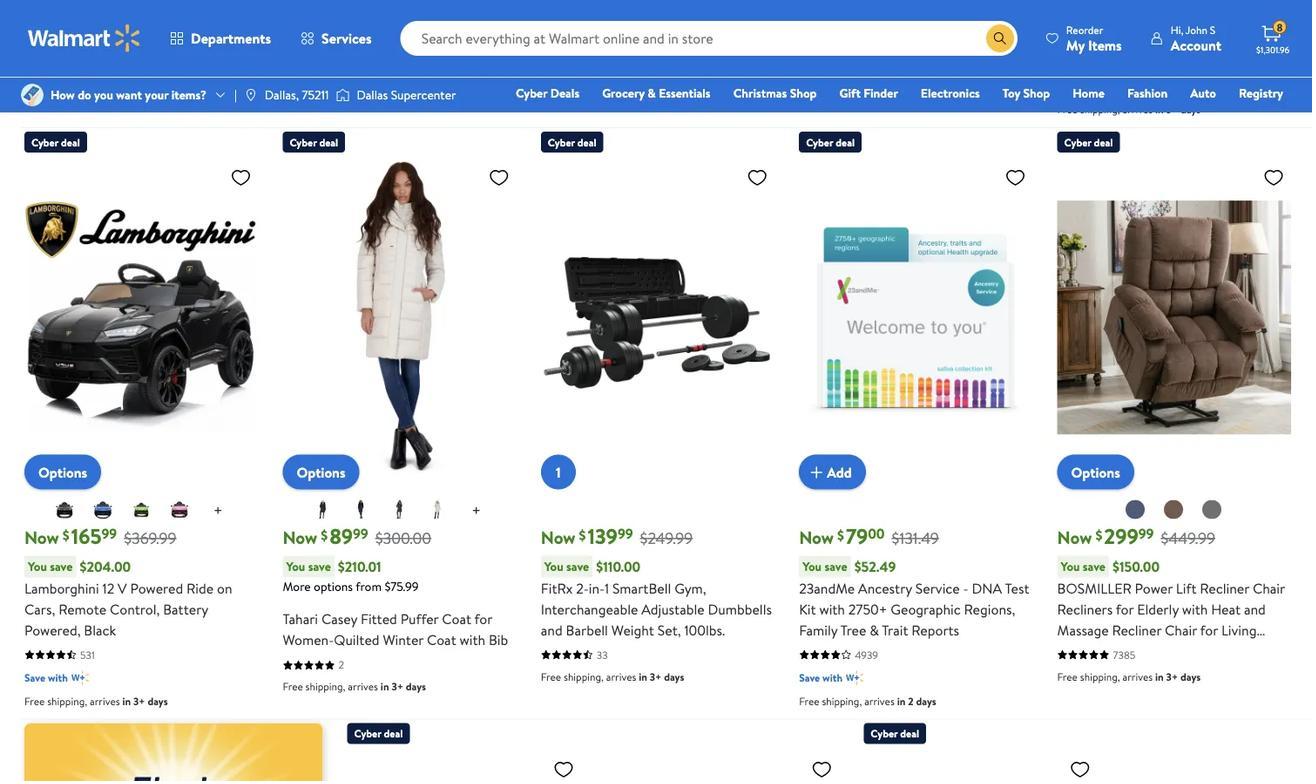 Task type: describe. For each thing, give the bounding box(es) containing it.
you
[[94, 86, 113, 103]]

free shipping, arrives in 3+ days down 7385
[[1058, 669, 1201, 684]]

0 vertical spatial coat
[[442, 609, 472, 629]]

deal for 139
[[578, 135, 597, 149]]

1 horizontal spatial for
[[1116, 599, 1134, 619]]

 image for dallas, 75211
[[244, 88, 258, 102]]

$204.00
[[80, 557, 131, 576]]

now $ 89 99 $300.00
[[283, 522, 432, 551]]

battery
[[163, 599, 208, 619]]

powered,
[[24, 620, 81, 640]]

walmart+ link
[[1224, 108, 1292, 127]]

options for 165
[[38, 463, 87, 482]]

shipping, down "1594"
[[564, 71, 604, 86]]

0 vertical spatial and
[[1245, 599, 1266, 619]]

8
[[1277, 20, 1283, 35]]

shop for christmas shop
[[790, 85, 817, 102]]

1 vertical spatial 2
[[339, 657, 344, 672]]

with up pocket,usb
[[1097, 641, 1123, 660]]

home
[[1073, 85, 1105, 102]]

reorder my items
[[1067, 22, 1122, 54]]

+ button for 165
[[199, 497, 237, 524]]

gtracing gaming chair office chair pu leather with footrest & adjustable headrest, red
[[1058, 11, 1292, 72]]

want
[[116, 86, 142, 103]]

departments button
[[155, 17, 286, 59]]

arrives down quilted
[[348, 679, 378, 694]]

barbell
[[566, 620, 608, 640]]

free left grocery
[[541, 71, 561, 86]]

100lbs.
[[685, 620, 725, 640]]

$1,301.96
[[1257, 44, 1290, 55]]

shop for toy shop
[[1024, 85, 1051, 102]]

fashion link
[[1120, 84, 1176, 102]]

299
[[1105, 522, 1139, 551]]

free down the home
[[1058, 102, 1078, 117]]

auto
[[1191, 85, 1217, 102]]

1 horizontal spatial recliner
[[1201, 579, 1250, 598]]

remote
[[59, 599, 106, 619]]

7385
[[1114, 647, 1136, 662]]

free up dallas, 75211
[[283, 50, 303, 65]]

services button
[[286, 17, 387, 59]]

puffer
[[401, 609, 439, 629]]

free down powered,
[[24, 694, 45, 708]]

gift finder
[[840, 85, 899, 102]]

free shipping, arrives in 3+ days down 33
[[541, 669, 685, 684]]

set,
[[658, 620, 681, 640]]

options for 299
[[1072, 463, 1121, 482]]

2 walmart plus image from the top
[[71, 669, 89, 687]]

23andme ancestry service - dna test kit with 2750+ geographic regions, family tree & trait reports image
[[799, 159, 1033, 476]]

save with left do
[[24, 72, 68, 87]]

free down women-
[[283, 679, 303, 694]]

s
[[1211, 22, 1216, 37]]

items
[[1089, 35, 1122, 54]]

account
[[1171, 35, 1222, 54]]

free shipping, arrives in 3+ days down the '531'
[[24, 694, 168, 708]]

trait
[[882, 620, 909, 640]]

2 horizontal spatial for
[[1201, 620, 1219, 640]]

save inside 'you save $150.00 bosmiller power lift recliner chair recliners for elderly with heat and massage recliner chair for living room with infinite position and side pocket,usb charge port,brown'
[[1083, 558, 1106, 575]]

cyber deals link
[[508, 84, 588, 102]]

gym,
[[675, 579, 707, 598]]

free shipping, arrives in 3+ days down "services"
[[283, 50, 426, 65]]

you for 89
[[286, 558, 305, 575]]

options for 89
[[297, 463, 346, 482]]

debit
[[1179, 109, 1209, 126]]

$ for 89
[[321, 525, 328, 544]]

cyber inside cyber deals link
[[516, 85, 548, 102]]

headrest,
[[1058, 53, 1116, 72]]

gift finder link
[[832, 84, 906, 102]]

with inside the you save $52.49 23andme ancestry service - dna test kit with 2750+ geographic regions, family tree & trait reports
[[820, 599, 846, 619]]

shipping, down the home
[[1081, 102, 1121, 117]]

save for 79
[[825, 558, 848, 575]]

deals
[[551, 85, 580, 102]]

you for 165
[[28, 558, 47, 575]]

blue image for 165
[[92, 499, 113, 520]]

save for 165
[[50, 558, 73, 575]]

in-
[[589, 579, 605, 598]]

arrives down "1594"
[[606, 71, 637, 86]]

options link for 89
[[283, 455, 360, 490]]

bib
[[489, 630, 508, 650]]

from
[[356, 578, 382, 595]]

my
[[1067, 35, 1085, 54]]

lamborghini
[[24, 579, 99, 598]]

essentials
[[659, 85, 711, 102]]

& inside the you save $52.49 23andme ancestry service - dna test kit with 2750+ geographic regions, family tree & trait reports
[[870, 620, 879, 640]]

add
[[827, 462, 852, 482]]

$249.99
[[640, 527, 693, 549]]

fitrx
[[541, 579, 573, 598]]

1 inside you save $110.00 fitrx 2-in-1 smartbell gym, interchangeable adjustable dumbbells and barbell weight set, 100lbs.
[[605, 579, 609, 598]]

red
[[1120, 53, 1143, 72]]

save inside you save $110.00 fitrx 2-in-1 smartbell gym, interchangeable adjustable dumbbells and barbell weight set, 100lbs.
[[567, 558, 589, 575]]

reorder
[[1067, 22, 1104, 37]]

Walmart Site-Wide search field
[[401, 21, 1018, 56]]

search icon image
[[994, 31, 1008, 45]]

1 inside button
[[556, 462, 561, 482]]

with down the lift
[[1183, 599, 1209, 619]]

now for 299
[[1058, 525, 1093, 550]]

walmart plus image
[[846, 669, 864, 687]]

23andme
[[799, 579, 855, 598]]

arrives down 4939
[[865, 694, 895, 708]]

cyber deal for 299
[[1065, 135, 1113, 149]]

arrives down 33
[[606, 669, 637, 684]]

lift
[[1177, 579, 1197, 598]]

winter
[[383, 630, 424, 650]]

2-
[[576, 579, 589, 598]]

save with for 79
[[799, 670, 843, 685]]

gtracing
[[1058, 11, 1128, 30]]

now $ 165 99 $369.99
[[24, 522, 176, 551]]

shipping, down 7385
[[1081, 669, 1121, 684]]

weight
[[612, 620, 655, 640]]

christmas shop
[[734, 85, 817, 102]]

deal for 165
[[61, 135, 80, 149]]

your
[[145, 86, 169, 103]]

add to favorites list, tahari casey fitted puffer coat for women-quilted winter coat with bib image
[[489, 166, 510, 188]]

adjustable for gym,
[[642, 599, 705, 619]]

dr.j professional native 1080p 5g wifi 250" display projector with bluetooth 5.1, full hd 4k 9500lumens outdoor movie projector, 120" screen included image
[[864, 751, 1098, 781]]

46
[[339, 28, 351, 43]]

black image
[[54, 499, 75, 520]]

position
[[1172, 641, 1221, 660]]

toy shop
[[1003, 85, 1051, 102]]

free shipping, arrives in 3+ days down "1594"
[[541, 71, 685, 86]]

toy shop link
[[995, 84, 1058, 102]]

green image
[[131, 499, 151, 520]]

now $ 79 00 $131.49
[[799, 522, 940, 551]]

for inside tahari casey fitted puffer coat for women-quilted winter coat with bib
[[475, 609, 493, 629]]

33
[[597, 647, 608, 662]]

139
[[588, 522, 618, 551]]

powered
[[130, 579, 183, 598]]

michael kors 35f1gtvc6t jet set travel dome crossbody bag leather powder blush female image
[[606, 751, 840, 781]]

pale oak image
[[427, 499, 448, 520]]

save for 79
[[799, 670, 820, 685]]

free down interchangeable
[[541, 669, 561, 684]]

tahari
[[283, 609, 318, 629]]

chair up position
[[1165, 620, 1198, 640]]

grocery & essentials
[[602, 85, 711, 102]]

0 horizontal spatial recliner
[[1113, 620, 1162, 640]]

4939
[[855, 647, 879, 662]]

free shipping, arrives in 3+ days down the 1132
[[1058, 102, 1201, 117]]

charge
[[1132, 662, 1176, 681]]

fitted
[[361, 609, 397, 629]]

free shipping, arrives in 3+ days down quilted
[[283, 679, 426, 694]]

shipping, left you
[[47, 95, 87, 110]]

with left do
[[48, 72, 68, 87]]

superfit walking pad under desk treadmill with remote control and led display black image
[[347, 751, 581, 781]]

fitrx 2-in-1 smartbell gym, interchangeable adjustable dumbbells and barbell weight set, 100lbs. image
[[541, 159, 775, 476]]

add to favorites list, michael kors 35f1gtvc6t jet set travel dome crossbody bag leather powder blush female image
[[812, 758, 833, 780]]

christmas
[[734, 85, 787, 102]]

now for 89
[[283, 525, 317, 550]]

12
[[102, 579, 114, 598]]

Search search field
[[401, 21, 1018, 56]]

grocery
[[602, 85, 645, 102]]

deal up dr.j professional native 1080p 5g wifi 250" display projector with bluetooth 5.1, full hd 4k 9500lumens outdoor movie projector, 120" screen included image
[[901, 726, 920, 741]]

dallas,
[[265, 86, 299, 103]]

359
[[855, 49, 872, 64]]

arrives down fashion
[[1123, 102, 1153, 117]]

2 vertical spatial 2
[[908, 694, 914, 708]]



Task type: locate. For each thing, give the bounding box(es) containing it.
75211
[[302, 86, 329, 103]]

4 99 from the left
[[1139, 524, 1154, 544]]

deal down how
[[61, 135, 80, 149]]

registry link
[[1232, 84, 1292, 102]]

family
[[799, 620, 838, 640]]

bosmiller power lift recliner chair recliners for elderly with heat and massage recliner chair for living room with infinite position and side pocket,usb charge port,brown image
[[1058, 159, 1292, 476]]

 image for how do you want your items?
[[21, 84, 44, 106]]

add to favorites list, superfit walking pad under desk treadmill with remote control and led display black image
[[553, 758, 574, 780]]

now left the 299
[[1058, 525, 1093, 550]]

you up more
[[286, 558, 305, 575]]

room
[[1058, 641, 1094, 660]]

1 horizontal spatial 2
[[339, 657, 344, 672]]

adjustable inside gtracing gaming chair office chair pu leather with footrest & adjustable headrest, red
[[1225, 32, 1288, 51]]

walmart plus image down 6
[[71, 71, 89, 88]]

arrives down 7385
[[1123, 669, 1153, 684]]

shipping, down walmart plus image
[[822, 694, 862, 708]]

and up living
[[1245, 599, 1266, 619]]

now for 79
[[799, 525, 834, 550]]

save down powered,
[[24, 670, 45, 685]]

cyber deal for 89
[[290, 135, 338, 149]]

for up position
[[1201, 620, 1219, 640]]

free shipping, arrives in 3+ days down the 359
[[799, 71, 943, 86]]

$110.00
[[596, 557, 641, 576]]

you up bosmiller
[[1061, 558, 1080, 575]]

$449.99
[[1161, 527, 1216, 549]]

2 vertical spatial and
[[1224, 641, 1246, 660]]

with left walmart plus image
[[823, 670, 843, 685]]

2 save from the left
[[308, 558, 331, 575]]

now $ 299 99 $449.99
[[1058, 522, 1216, 551]]

chair up the '$1,301.96'
[[1260, 11, 1292, 30]]

0 horizontal spatial +
[[213, 499, 223, 521]]

1 you from the left
[[28, 558, 47, 575]]

now left 139
[[541, 525, 576, 550]]

deal for 299
[[1094, 135, 1113, 149]]

with inside tahari casey fitted puffer coat for women-quilted winter coat with bib
[[460, 630, 486, 650]]

0 horizontal spatial adjustable
[[642, 599, 705, 619]]

free left gift
[[799, 71, 820, 86]]

smartbell
[[613, 579, 671, 598]]

cyber deal for 139
[[548, 135, 597, 149]]

supercenter
[[391, 86, 456, 103]]

add to favorites list, bosmiller power lift recliner chair recliners for elderly with heat and massage recliner chair for living room with infinite position and side pocket,usb charge port,brown image
[[1264, 166, 1285, 188]]

1 options link from the left
[[24, 455, 101, 490]]

cyber deal for 165
[[31, 135, 80, 149]]

add to favorites list, lamborghini 12 v powered ride on cars, remote control, battery powered, black image
[[230, 166, 251, 188]]

$210.01
[[338, 557, 382, 576]]

0 horizontal spatial options link
[[24, 455, 101, 490]]

blue image for 89
[[351, 499, 372, 520]]

shipping, down the '531'
[[47, 694, 87, 708]]

$300.00
[[375, 527, 432, 549]]

1 vertical spatial and
[[541, 620, 563, 640]]

now for 165
[[24, 525, 59, 550]]

v
[[118, 579, 127, 598]]

1 walmart plus image from the top
[[71, 71, 89, 88]]

99 down blue image
[[1139, 524, 1154, 544]]

3 $ from the left
[[579, 525, 586, 544]]

hi, john s account
[[1171, 22, 1222, 54]]

2 left your on the top left
[[133, 95, 139, 110]]

99 for 165
[[102, 524, 117, 544]]

arrives right how
[[90, 95, 120, 110]]

save for 165
[[24, 670, 45, 685]]

black
[[84, 620, 116, 640]]

1 horizontal spatial blue image
[[351, 499, 372, 520]]

save up lamborghini
[[50, 558, 73, 575]]

blue image
[[92, 499, 113, 520], [351, 499, 372, 520]]

5 $ from the left
[[1096, 525, 1103, 544]]

$369.99
[[124, 527, 176, 549]]

save
[[50, 558, 73, 575], [308, 558, 331, 575], [567, 558, 589, 575], [825, 558, 848, 575], [1083, 558, 1106, 575]]

with inside gtracing gaming chair office chair pu leather with footrest & adjustable headrest, red
[[1128, 32, 1154, 51]]

blue image up 'now $ 165 99 $369.99'
[[92, 499, 113, 520]]

4 you from the left
[[803, 558, 822, 575]]

0 vertical spatial 2
[[133, 95, 139, 110]]

save inside the "you save $204.00 lamborghini 12 v powered ride on cars, remote control, battery powered, black"
[[50, 558, 73, 575]]

2 now from the left
[[283, 525, 317, 550]]

2 horizontal spatial options link
[[1058, 455, 1135, 490]]

3 options link from the left
[[1058, 455, 1135, 490]]

save left walmart plus image
[[799, 670, 820, 685]]

ancestry
[[859, 579, 913, 598]]

you save $150.00 bosmiller power lift recliner chair recliners for elderly with heat and massage recliner chair for living room with infinite position and side pocket,usb charge port,brown
[[1058, 557, 1286, 681]]

arrives down the '531'
[[90, 694, 120, 708]]

chair up living
[[1253, 579, 1286, 598]]

save up 23andme
[[825, 558, 848, 575]]

deal down gift
[[836, 135, 855, 149]]

1 horizontal spatial + button
[[458, 497, 495, 524]]

finder
[[864, 85, 899, 102]]

adjustable down office at the right of the page
[[1225, 32, 1288, 51]]

options up black icon
[[38, 463, 87, 482]]

1 horizontal spatial shop
[[1024, 85, 1051, 102]]

with down powered,
[[48, 670, 68, 685]]

adjustable for footrest
[[1225, 32, 1288, 51]]

2 horizontal spatial 2
[[908, 694, 914, 708]]

you inside 'you save $150.00 bosmiller power lift recliner chair recliners for elderly with heat and massage recliner chair for living room with infinite position and side pocket,usb charge port,brown'
[[1061, 558, 1080, 575]]

now inside now $ 89 99 $300.00
[[283, 525, 317, 550]]

you up fitrx
[[545, 558, 564, 575]]

4 save from the left
[[825, 558, 848, 575]]

you for 79
[[803, 558, 822, 575]]

$ for 165
[[63, 525, 70, 544]]

save with left walmart plus image
[[799, 670, 843, 685]]

2 horizontal spatial  image
[[336, 86, 350, 104]]

2
[[133, 95, 139, 110], [339, 657, 344, 672], [908, 694, 914, 708]]

1 now from the left
[[24, 525, 59, 550]]

$ inside 'now $ 299 99 $449.99'
[[1096, 525, 1103, 544]]

$ for 79
[[838, 525, 845, 544]]

add button
[[799, 455, 866, 490]]

-
[[964, 579, 969, 598]]

2 down quilted
[[339, 657, 344, 672]]

1 vertical spatial walmart plus image
[[71, 669, 89, 687]]

options link for 299
[[1058, 455, 1135, 490]]

& right john
[[1213, 32, 1222, 51]]

side
[[1249, 641, 1275, 660]]

0 horizontal spatial  image
[[21, 84, 44, 106]]

gift
[[840, 85, 861, 102]]

gray image
[[1202, 499, 1223, 520]]

add to cart image
[[806, 462, 827, 483]]

fashion
[[1128, 85, 1168, 102]]

you save $204.00 lamborghini 12 v powered ride on cars, remote control, battery powered, black
[[24, 557, 232, 640]]

1 horizontal spatial free shipping, arrives in 2 days
[[799, 694, 937, 708]]

1 horizontal spatial +
[[472, 499, 481, 521]]

1132
[[1114, 80, 1132, 95]]

2 + from the left
[[472, 499, 481, 521]]

arrives down the 359
[[865, 71, 895, 86]]

0 horizontal spatial &
[[648, 85, 656, 102]]

3 99 from the left
[[618, 524, 633, 544]]

3 now from the left
[[541, 525, 576, 550]]

walmart image
[[28, 24, 141, 52]]

0 vertical spatial &
[[1213, 32, 1222, 51]]

+ button for 89
[[458, 497, 495, 524]]

dna
[[972, 579, 1003, 598]]

99 inside 'now $ 299 99 $449.99'
[[1139, 524, 1154, 544]]

tahari casey fitted puffer coat for women-quilted winter coat with bib
[[283, 609, 508, 650]]

1 + button from the left
[[199, 497, 237, 524]]

with left bib
[[460, 630, 486, 650]]

cyber deal for 79
[[806, 135, 855, 149]]

hi,
[[1171, 22, 1184, 37]]

 image for dallas supercenter
[[336, 86, 350, 104]]

1 blue image from the left
[[92, 499, 113, 520]]

brown image
[[1163, 499, 1184, 520]]

save inside the you save $52.49 23andme ancestry service - dna test kit with 2750+ geographic regions, family tree & trait reports
[[825, 558, 848, 575]]

free
[[283, 50, 303, 65], [541, 71, 561, 86], [799, 71, 820, 86], [24, 95, 45, 110], [1058, 102, 1078, 117], [541, 669, 561, 684], [1058, 669, 1078, 684], [283, 679, 303, 694], [24, 694, 45, 708], [799, 694, 820, 708]]

and inside you save $110.00 fitrx 2-in-1 smartbell gym, interchangeable adjustable dumbbells and barbell weight set, 100lbs.
[[541, 620, 563, 640]]

1 save from the left
[[50, 558, 73, 575]]

4 $ from the left
[[838, 525, 845, 544]]

 image right 75211
[[336, 86, 350, 104]]

2 down the trait
[[908, 694, 914, 708]]

blue image
[[1125, 499, 1146, 520]]

5 you from the left
[[1061, 558, 1080, 575]]

regions,
[[965, 599, 1016, 619]]

$ inside 'now $ 165 99 $369.99'
[[63, 525, 70, 544]]

2 you from the left
[[286, 558, 305, 575]]

add to favorites list, fitrx 2-in-1 smartbell gym, interchangeable adjustable dumbbells and barbell weight set, 100lbs. image
[[747, 166, 768, 188]]

1 horizontal spatial &
[[870, 620, 879, 640]]

save left how
[[24, 72, 45, 87]]

interchangeable
[[541, 599, 638, 619]]

2 horizontal spatial &
[[1213, 32, 1222, 51]]

0 horizontal spatial for
[[475, 609, 493, 629]]

footrest
[[1158, 32, 1209, 51]]

|
[[234, 86, 237, 103]]

deal up superfit walking pad under desk treadmill with remote control and led display black image
[[384, 726, 403, 741]]

shipping, down the 359
[[822, 71, 862, 86]]

on
[[217, 579, 232, 598]]

$ left 139
[[579, 525, 586, 544]]

$ left 165
[[63, 525, 70, 544]]

2 options link from the left
[[283, 455, 360, 490]]

$ left the 299
[[1096, 525, 1103, 544]]

service
[[916, 579, 960, 598]]

you inside the "you save $204.00 lamborghini 12 v powered ride on cars, remote control, battery powered, black"
[[28, 558, 47, 575]]

1 horizontal spatial options link
[[283, 455, 360, 490]]

heat
[[1212, 599, 1241, 619]]

free up add to favorites list, michael kors 35f1gtvc6t jet set travel dome crossbody bag leather powder blush female icon
[[799, 694, 820, 708]]

$ for 299
[[1096, 525, 1103, 544]]

0 vertical spatial walmart plus image
[[71, 71, 89, 88]]

options link up black icon
[[24, 455, 101, 490]]

2 blue image from the left
[[351, 499, 372, 520]]

1 button
[[541, 455, 576, 490]]

99 for 299
[[1139, 524, 1154, 544]]

free down the room
[[1058, 669, 1078, 684]]

$131.49
[[892, 527, 940, 549]]

deal down 75211
[[319, 135, 338, 149]]

0 horizontal spatial shop
[[790, 85, 817, 102]]

2 vertical spatial &
[[870, 620, 879, 640]]

99 for 139
[[618, 524, 633, 544]]

0 vertical spatial 1
[[556, 462, 561, 482]]

1 vertical spatial recliner
[[1113, 620, 1162, 640]]

3 options from the left
[[1072, 463, 1121, 482]]

1 options from the left
[[38, 463, 87, 482]]

$ inside now $ 89 99 $300.00
[[321, 525, 328, 544]]

adjustable up set,
[[642, 599, 705, 619]]

2 shop from the left
[[1024, 85, 1051, 102]]

1 vertical spatial adjustable
[[642, 599, 705, 619]]

casey
[[322, 609, 357, 629]]

you save $52.49 23andme ancestry service - dna test kit with 2750+ geographic regions, family tree & trait reports
[[799, 557, 1030, 640]]

4 now from the left
[[799, 525, 834, 550]]

how
[[51, 86, 75, 103]]

john
[[1186, 22, 1208, 37]]

1 horizontal spatial 1
[[605, 579, 609, 598]]

+ right pink icon
[[213, 499, 223, 521]]

5 now from the left
[[1058, 525, 1093, 550]]

lamborghini 12 v powered ride on cars, remote control, battery powered, black image
[[24, 159, 258, 476]]

pocket,usb
[[1058, 662, 1129, 681]]

99 up $110.00
[[618, 524, 633, 544]]

3+
[[392, 50, 403, 65], [650, 71, 662, 86], [908, 71, 920, 86], [1167, 102, 1179, 117], [650, 669, 662, 684], [1167, 669, 1179, 684], [392, 679, 403, 694], [133, 694, 145, 708]]

now inside 'now $ 165 99 $369.99'
[[24, 525, 59, 550]]

walmart+
[[1232, 109, 1284, 126]]

geographic
[[891, 599, 961, 619]]

massage
[[1058, 620, 1109, 640]]

dark slate image
[[389, 499, 410, 520]]

for left elderly
[[1116, 599, 1134, 619]]

in
[[381, 50, 389, 65], [639, 71, 648, 86], [898, 71, 906, 86], [122, 95, 131, 110], [1156, 102, 1164, 117], [639, 669, 648, 684], [1156, 669, 1164, 684], [381, 679, 389, 694], [122, 694, 131, 708], [898, 694, 906, 708]]

save with for 165
[[24, 670, 68, 685]]

add to favorites list, 23andme ancestry service - dna test kit with 2750+ geographic regions, family tree & trait reports image
[[1006, 166, 1026, 188]]

+ button right pink icon
[[199, 497, 237, 524]]

1 horizontal spatial  image
[[244, 88, 258, 102]]

adjustable inside you save $110.00 fitrx 2-in-1 smartbell gym, interchangeable adjustable dumbbells and barbell weight set, 100lbs.
[[642, 599, 705, 619]]

tahari casey fitted puffer coat for women-quilted winter coat with bib image
[[283, 159, 517, 476]]

add to favorites list, dr.j professional native 1080p 5g wifi 250" display projector with bluetooth 5.1, full hd 4k 9500lumens outdoor movie projector, 120" screen included image
[[1070, 758, 1091, 780]]

& right grocery
[[648, 85, 656, 102]]

and down living
[[1224, 641, 1246, 660]]

options link up blue image
[[1058, 455, 1135, 490]]

99 inside now $ 89 99 $300.00
[[353, 524, 368, 544]]

office
[[1217, 11, 1256, 30]]

& left the trait
[[870, 620, 879, 640]]

cars,
[[24, 599, 55, 619]]

with down 23andme
[[820, 599, 846, 619]]

you up lamborghini
[[28, 558, 47, 575]]

toy
[[1003, 85, 1021, 102]]

auto link
[[1183, 84, 1225, 102]]

save for 89
[[308, 558, 331, 575]]

options up the 299
[[1072, 463, 1121, 482]]

dallas, 75211
[[265, 86, 329, 103]]

save with
[[24, 72, 68, 87], [24, 670, 68, 685], [799, 670, 843, 685]]

1 vertical spatial coat
[[427, 630, 456, 650]]

 image right |
[[244, 88, 258, 102]]

2 options from the left
[[297, 463, 346, 482]]

0 horizontal spatial 2
[[133, 95, 139, 110]]

99 inside 'now $ 165 99 $369.99'
[[102, 524, 117, 544]]

now inside 'now $ 299 99 $449.99'
[[1058, 525, 1093, 550]]

pu
[[1058, 32, 1076, 51]]

5 save from the left
[[1083, 558, 1106, 575]]

dallas supercenter
[[357, 86, 456, 103]]

living
[[1222, 620, 1257, 640]]

1 vertical spatial free shipping, arrives in 2 days
[[799, 694, 937, 708]]

$52.49
[[855, 557, 896, 576]]

you inside the you save $52.49 23andme ancestry service - dna test kit with 2750+ geographic regions, family tree & trait reports
[[803, 558, 822, 575]]

1 vertical spatial &
[[648, 85, 656, 102]]

black image
[[312, 499, 333, 520]]

1 horizontal spatial adjustable
[[1225, 32, 1288, 51]]

and left barbell
[[541, 620, 563, 640]]

shipping, down women-
[[306, 679, 346, 694]]

 image
[[21, 84, 44, 106], [336, 86, 350, 104], [244, 88, 258, 102]]

arrives
[[348, 50, 378, 65], [606, 71, 637, 86], [865, 71, 895, 86], [90, 95, 120, 110], [1123, 102, 1153, 117], [606, 669, 637, 684], [1123, 669, 1153, 684], [348, 679, 378, 694], [90, 694, 120, 708], [865, 694, 895, 708]]

now inside now $ 139 99 $249.99
[[541, 525, 576, 550]]

walmart plus image
[[71, 71, 89, 88], [71, 669, 89, 687]]

with up red
[[1128, 32, 1154, 51]]

1 vertical spatial 1
[[605, 579, 609, 598]]

$ left 89
[[321, 525, 328, 544]]

+ for 89
[[472, 499, 481, 521]]

deal
[[61, 135, 80, 149], [319, 135, 338, 149], [578, 135, 597, 149], [836, 135, 855, 149], [1094, 135, 1113, 149], [384, 726, 403, 741], [901, 726, 920, 741]]

$75.99
[[385, 578, 419, 595]]

2 $ from the left
[[321, 525, 328, 544]]

1 99 from the left
[[102, 524, 117, 544]]

6
[[80, 49, 86, 64]]

0 vertical spatial adjustable
[[1225, 32, 1288, 51]]

coat right puffer
[[442, 609, 472, 629]]

1 horizontal spatial options
[[297, 463, 346, 482]]

 image left how
[[21, 84, 44, 106]]

2 horizontal spatial options
[[1072, 463, 1121, 482]]

deal for 79
[[836, 135, 855, 149]]

1 $ from the left
[[63, 525, 70, 544]]

deal for 89
[[319, 135, 338, 149]]

0 horizontal spatial blue image
[[92, 499, 113, 520]]

99 up "$210.01"
[[353, 524, 368, 544]]

$ inside the now $ 79 00 $131.49
[[838, 525, 845, 544]]

2 99 from the left
[[353, 524, 368, 544]]

recliner up heat
[[1201, 579, 1250, 598]]

$ for 139
[[579, 525, 586, 544]]

shipping, down "services"
[[306, 50, 346, 65]]

options up black image
[[297, 463, 346, 482]]

deal down the home
[[1094, 135, 1113, 149]]

2 + button from the left
[[458, 497, 495, 524]]

options link for 165
[[24, 455, 101, 490]]

now left 79
[[799, 525, 834, 550]]

items?
[[171, 86, 207, 103]]

now inside the now $ 79 00 $131.49
[[799, 525, 834, 550]]

3 save from the left
[[567, 558, 589, 575]]

shipping, down 33
[[564, 669, 604, 684]]

do
[[78, 86, 91, 103]]

99 for 89
[[353, 524, 368, 544]]

3 you from the left
[[545, 558, 564, 575]]

you
[[28, 558, 47, 575], [286, 558, 305, 575], [545, 558, 564, 575], [803, 558, 822, 575], [1061, 558, 1080, 575]]

power
[[1135, 579, 1173, 598]]

0 horizontal spatial free shipping, arrives in 2 days
[[24, 95, 162, 110]]

home link
[[1065, 84, 1113, 102]]

how do you want your items?
[[51, 86, 207, 103]]

save inside "you save $210.01 more options from $75.99"
[[308, 558, 331, 575]]

now for 139
[[541, 525, 576, 550]]

ride
[[187, 579, 214, 598]]

00
[[868, 524, 885, 544]]

you inside you save $110.00 fitrx 2-in-1 smartbell gym, interchangeable adjustable dumbbells and barbell weight set, 100lbs.
[[545, 558, 564, 575]]

0 horizontal spatial options
[[38, 463, 87, 482]]

$ inside now $ 139 99 $249.99
[[579, 525, 586, 544]]

registry
[[1240, 85, 1284, 102]]

deal down deals
[[578, 135, 597, 149]]

165
[[71, 522, 102, 551]]

save up 2-
[[567, 558, 589, 575]]

you inside "you save $210.01 more options from $75.99"
[[286, 558, 305, 575]]

now down black icon
[[24, 525, 59, 550]]

0 horizontal spatial 1
[[556, 462, 561, 482]]

0 horizontal spatial + button
[[199, 497, 237, 524]]

99 inside now $ 139 99 $249.99
[[618, 524, 633, 544]]

pink image
[[169, 499, 190, 520]]

1 + from the left
[[213, 499, 223, 521]]

0 vertical spatial free shipping, arrives in 2 days
[[24, 95, 162, 110]]

shipping,
[[306, 50, 346, 65], [564, 71, 604, 86], [822, 71, 862, 86], [47, 95, 87, 110], [1081, 102, 1121, 117], [564, 669, 604, 684], [1081, 669, 1121, 684], [306, 679, 346, 694], [47, 694, 87, 708], [822, 694, 862, 708]]

electronics
[[921, 85, 980, 102]]

days
[[406, 50, 426, 65], [664, 71, 685, 86], [923, 71, 943, 86], [141, 95, 162, 110], [1181, 102, 1201, 117], [664, 669, 685, 684], [1181, 669, 1201, 684], [406, 679, 426, 694], [148, 694, 168, 708], [917, 694, 937, 708]]

& inside gtracing gaming chair office chair pu leather with footrest & adjustable headrest, red
[[1213, 32, 1222, 51]]

free left how
[[24, 95, 45, 110]]

you up 23andme
[[803, 558, 822, 575]]

arrives down "services"
[[348, 50, 378, 65]]

0 vertical spatial recliner
[[1201, 579, 1250, 598]]

99 up $204.00
[[102, 524, 117, 544]]

save up bosmiller
[[1083, 558, 1106, 575]]

1 shop from the left
[[790, 85, 817, 102]]

531
[[80, 647, 95, 662]]

chair up account
[[1181, 11, 1213, 30]]

+ for 165
[[213, 499, 223, 521]]



Task type: vqa. For each thing, say whether or not it's contained in the screenshot.
"Fulfillment" on the left bottom
no



